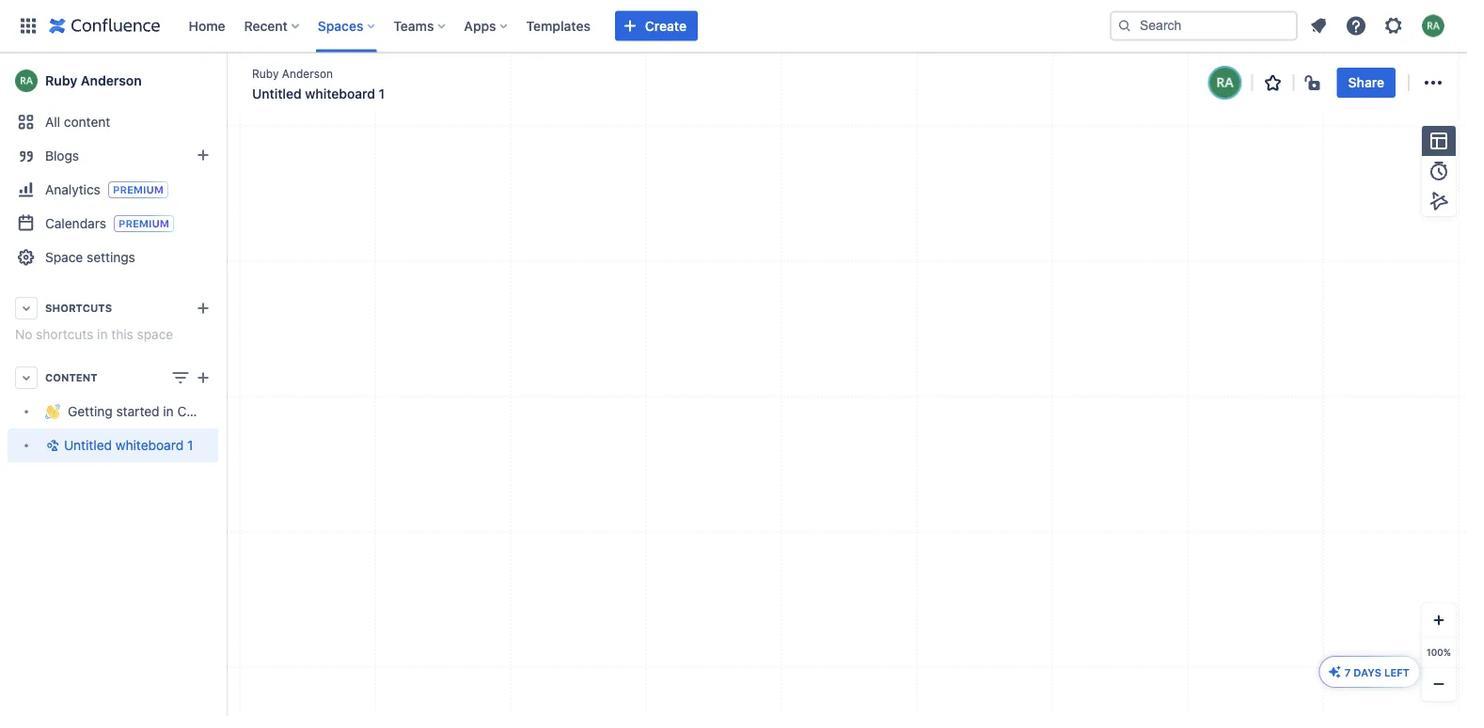 Task type: locate. For each thing, give the bounding box(es) containing it.
your profile and preferences image
[[1422, 15, 1444, 37]]

in for started
[[163, 404, 174, 419]]

1 horizontal spatial untitled
[[252, 86, 302, 102]]

help icon image
[[1345, 15, 1367, 37]]

in left this
[[97, 327, 108, 342]]

0 horizontal spatial in
[[97, 327, 108, 342]]

0 horizontal spatial whiteboard
[[116, 438, 184, 453]]

1 horizontal spatial anderson
[[282, 67, 333, 80]]

tree
[[8, 395, 247, 463]]

premium image for analytics
[[108, 181, 168, 198]]

space
[[45, 250, 83, 265]]

1 down spaces popup button
[[379, 86, 385, 102]]

0 horizontal spatial ruby
[[45, 73, 77, 88]]

home link
[[183, 11, 231, 41]]

ruby anderson link
[[8, 62, 218, 100], [252, 65, 333, 81]]

1 horizontal spatial whiteboard
[[305, 86, 375, 102]]

1
[[379, 86, 385, 102], [187, 438, 193, 453]]

0 horizontal spatial 1
[[187, 438, 193, 453]]

ruby inside ruby anderson untitled whiteboard 1
[[252, 67, 279, 80]]

days
[[1354, 667, 1381, 679]]

untitled inside ruby anderson untitled whiteboard 1
[[252, 86, 302, 102]]

confluence image
[[49, 15, 160, 37], [49, 15, 160, 37]]

templates link
[[521, 11, 596, 41]]

0 vertical spatial untitled
[[252, 86, 302, 102]]

premium image
[[108, 181, 168, 198], [114, 215, 174, 232]]

change view image
[[169, 367, 192, 389]]

appswitcher icon image
[[17, 15, 39, 37]]

0 vertical spatial in
[[97, 327, 108, 342]]

banner containing home
[[0, 0, 1467, 53]]

premium image inside calendars link
[[114, 215, 174, 232]]

settings
[[87, 250, 135, 265]]

ruby anderson link down recent popup button
[[252, 65, 333, 81]]

in right the started
[[163, 404, 174, 419]]

ruby right collapse sidebar 'icon'
[[252, 67, 279, 80]]

anderson for ruby anderson
[[81, 73, 142, 88]]

this
[[111, 327, 133, 342]]

notification icon image
[[1307, 15, 1330, 37]]

1 down confluence at the left of the page
[[187, 438, 193, 453]]

ruby anderson untitled whiteboard 1
[[252, 67, 385, 102]]

started
[[116, 404, 159, 419]]

apps button
[[458, 11, 515, 41]]

space
[[137, 327, 173, 342]]

anderson up all content link
[[81, 73, 142, 88]]

no
[[15, 327, 32, 342]]

1 horizontal spatial ruby anderson link
[[252, 65, 333, 81]]

all content link
[[8, 105, 218, 139]]

apps
[[464, 18, 496, 33]]

1 vertical spatial whiteboard
[[116, 438, 184, 453]]

premium image down analytics link
[[114, 215, 174, 232]]

ruby
[[252, 67, 279, 80], [45, 73, 77, 88]]

tree containing getting started in confluence
[[8, 395, 247, 463]]

0 vertical spatial premium image
[[108, 181, 168, 198]]

anderson down spaces
[[282, 67, 333, 80]]

untitled down getting on the bottom left
[[64, 438, 112, 453]]

ruby up all at the left top
[[45, 73, 77, 88]]

ruby for ruby anderson
[[45, 73, 77, 88]]

0 horizontal spatial untitled
[[64, 438, 112, 453]]

0 vertical spatial whiteboard
[[305, 86, 375, 102]]

all
[[45, 114, 60, 130]]

untitled right collapse sidebar 'icon'
[[252, 86, 302, 102]]

spaces button
[[312, 11, 382, 41]]

collapse sidebar image
[[205, 62, 246, 100]]

1 vertical spatial in
[[163, 404, 174, 419]]

premium image inside analytics link
[[108, 181, 168, 198]]

1 horizontal spatial in
[[163, 404, 174, 419]]

settings icon image
[[1382, 15, 1405, 37]]

whiteboard down spaces
[[305, 86, 375, 102]]

0 horizontal spatial anderson
[[81, 73, 142, 88]]

anderson inside space element
[[81, 73, 142, 88]]

1 vertical spatial 1
[[187, 438, 193, 453]]

1 vertical spatial untitled
[[64, 438, 112, 453]]

home
[[189, 18, 225, 33]]

premium image up calendars link
[[108, 181, 168, 198]]

7
[[1345, 667, 1351, 679]]

ruby anderson link up all content link
[[8, 62, 218, 100]]

shortcuts button
[[8, 292, 218, 325]]

1 vertical spatial premium image
[[114, 215, 174, 232]]

calendars link
[[8, 207, 218, 241]]

0 vertical spatial 1
[[379, 86, 385, 102]]

getting started in confluence link
[[8, 395, 247, 429]]

blogs
[[45, 148, 79, 164]]

1 horizontal spatial ruby
[[252, 67, 279, 80]]

no restrictions image
[[1303, 71, 1326, 94]]

untitled
[[252, 86, 302, 102], [64, 438, 112, 453]]

create a blog image
[[192, 144, 214, 166]]

anderson
[[282, 67, 333, 80], [81, 73, 142, 88]]

search image
[[1117, 18, 1132, 33]]

whiteboard
[[305, 86, 375, 102], [116, 438, 184, 453]]

in inside 'link'
[[163, 404, 174, 419]]

7 days left button
[[1320, 657, 1419, 687]]

in
[[97, 327, 108, 342], [163, 404, 174, 419]]

Search field
[[1110, 11, 1298, 41]]

whiteboard down getting started in confluence
[[116, 438, 184, 453]]

tree inside space element
[[8, 395, 247, 463]]

anderson inside ruby anderson untitled whiteboard 1
[[282, 67, 333, 80]]

banner
[[0, 0, 1467, 53]]

ruby inside space element
[[45, 73, 77, 88]]

space settings link
[[8, 241, 218, 275]]

teams button
[[388, 11, 453, 41]]

in for shortcuts
[[97, 327, 108, 342]]

whiteboard inside ruby anderson untitled whiteboard 1
[[305, 86, 375, 102]]

1 horizontal spatial 1
[[379, 86, 385, 102]]



Task type: describe. For each thing, give the bounding box(es) containing it.
templates
[[526, 18, 590, 33]]

share button
[[1337, 68, 1396, 98]]

getting
[[68, 404, 113, 419]]

confluence
[[177, 404, 247, 419]]

add shortcut image
[[192, 297, 214, 320]]

blogs link
[[8, 139, 218, 173]]

all content
[[45, 114, 110, 130]]

create content image
[[192, 367, 214, 389]]

1 inside space element
[[187, 438, 193, 453]]

calendars
[[45, 215, 106, 231]]

untitled whiteboard 1
[[64, 438, 193, 453]]

create button
[[615, 11, 698, 41]]

whiteboard inside tree
[[116, 438, 184, 453]]

shortcuts
[[45, 302, 112, 315]]

recent
[[244, 18, 288, 33]]

ruby anderson
[[45, 73, 142, 88]]

share
[[1348, 75, 1384, 90]]

getting started in confluence
[[68, 404, 247, 419]]

create
[[645, 18, 687, 33]]

untitled inside tree
[[64, 438, 112, 453]]

content button
[[8, 361, 218, 395]]

star image
[[1262, 71, 1284, 94]]

global element
[[11, 0, 1106, 52]]

analytics
[[45, 181, 100, 197]]

7 days left
[[1345, 667, 1410, 679]]

space element
[[0, 53, 247, 717]]

ruby anderson image
[[1210, 68, 1240, 98]]

content
[[64, 114, 110, 130]]

analytics link
[[8, 173, 218, 207]]

space settings
[[45, 250, 135, 265]]

content
[[45, 372, 97, 384]]

left
[[1384, 667, 1410, 679]]

teams
[[393, 18, 434, 33]]

anderson for ruby anderson untitled whiteboard 1
[[282, 67, 333, 80]]

premium icon image
[[1328, 665, 1343, 680]]

0 horizontal spatial ruby anderson link
[[8, 62, 218, 100]]

recent button
[[238, 11, 306, 41]]

untitled whiteboard 1 link
[[8, 429, 218, 463]]

1 inside ruby anderson untitled whiteboard 1
[[379, 86, 385, 102]]

spaces
[[318, 18, 363, 33]]

premium image for calendars
[[114, 215, 174, 232]]

ruby for ruby anderson untitled whiteboard 1
[[252, 67, 279, 80]]

shortcuts
[[36, 327, 93, 342]]

no shortcuts in this space
[[15, 327, 173, 342]]

more actions image
[[1422, 71, 1444, 94]]



Task type: vqa. For each thing, say whether or not it's contained in the screenshot.
Ruby Anderson Untitled whiteboard 1 Ruby
yes



